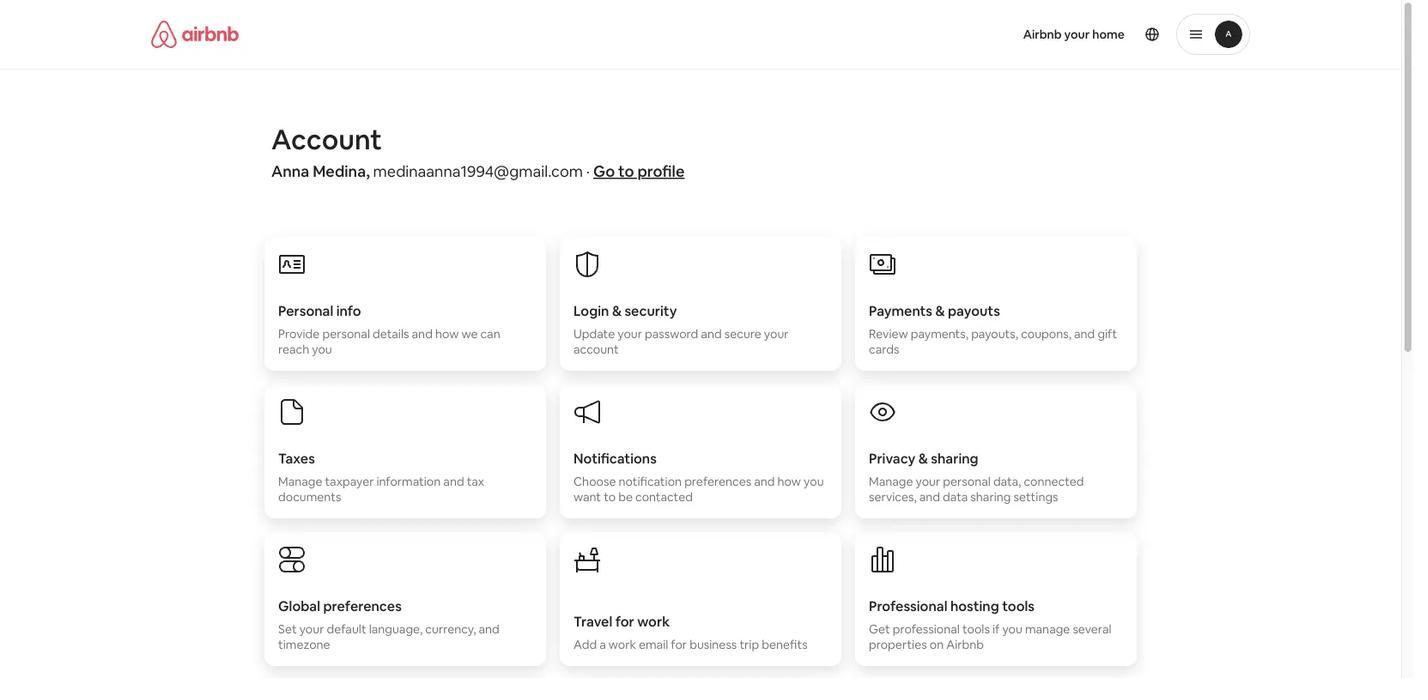 Task type: locate. For each thing, give the bounding box(es) containing it.
account
[[574, 342, 619, 357]]

1 horizontal spatial personal
[[943, 474, 991, 489]]

1 vertical spatial personal
[[943, 474, 991, 489]]

want
[[574, 489, 601, 505]]

,
[[366, 161, 370, 182]]

for right travel
[[615, 613, 634, 630]]

& for sharing
[[918, 449, 928, 467]]

services,
[[869, 489, 917, 505]]

& right login
[[612, 302, 622, 319]]

login
[[574, 302, 609, 319]]

1 vertical spatial airbnb
[[946, 637, 984, 653]]

1 horizontal spatial for
[[671, 637, 687, 653]]

preferences inside global preferences set your default language, currency, and timezone
[[323, 597, 402, 615]]

preferences right notification
[[684, 474, 751, 489]]

profile element
[[721, 0, 1250, 69]]

1 horizontal spatial tools
[[1002, 597, 1035, 615]]

you right if
[[1002, 622, 1022, 637]]

2 manage from the left
[[869, 474, 913, 489]]

sharing right data
[[971, 489, 1011, 505]]

your
[[1064, 27, 1090, 42], [618, 326, 642, 342], [764, 326, 789, 342], [916, 474, 940, 489], [299, 622, 324, 637]]

trip
[[740, 637, 759, 653]]

airbnb right on
[[946, 637, 984, 653]]

tools
[[1002, 597, 1035, 615], [962, 622, 990, 637]]

taxpayer
[[325, 474, 374, 489]]

for right email
[[671, 637, 687, 653]]

preferences
[[684, 474, 751, 489], [323, 597, 402, 615]]

preferences up default
[[323, 597, 402, 615]]

and inside privacy & sharing manage your personal data, connected services, and data sharing settings
[[919, 489, 940, 505]]

1 horizontal spatial manage
[[869, 474, 913, 489]]

tools left if
[[962, 622, 990, 637]]

& right privacy
[[918, 449, 928, 467]]

and
[[412, 326, 433, 342], [701, 326, 722, 342], [1074, 326, 1095, 342], [443, 474, 464, 489], [754, 474, 775, 489], [919, 489, 940, 505], [479, 622, 500, 637]]

airbnb inside profile element
[[1023, 27, 1062, 42]]

0 vertical spatial airbnb
[[1023, 27, 1062, 42]]

tools up manage
[[1002, 597, 1035, 615]]

manage down taxes
[[278, 474, 322, 489]]

0 vertical spatial to
[[618, 161, 634, 182]]

several
[[1073, 622, 1112, 637]]

profile
[[638, 161, 685, 182]]

personal inside privacy & sharing manage your personal data, connected services, and data sharing settings
[[943, 474, 991, 489]]

0 horizontal spatial for
[[615, 613, 634, 630]]

travel for work add a work email for business trip benefits
[[574, 613, 808, 653]]

2 horizontal spatial you
[[1002, 622, 1022, 637]]

payments
[[869, 302, 932, 319]]

professional
[[893, 622, 960, 637]]

connected
[[1024, 474, 1084, 489]]

payouts,
[[971, 326, 1018, 342]]

2 horizontal spatial &
[[935, 302, 945, 319]]

how inside "notifications choose notification preferences and how you want to be contacted"
[[778, 474, 801, 489]]

professional hosting tools get professional tools if you manage several properties on airbnb
[[869, 597, 1112, 653]]

data
[[943, 489, 968, 505]]

airbnb inside professional hosting tools get professional tools if you manage several properties on airbnb
[[946, 637, 984, 653]]

airbnb left home
[[1023, 27, 1062, 42]]

privacy & sharing manage your personal data, connected services, and data sharing settings
[[869, 449, 1084, 505]]

manage down privacy
[[869, 474, 913, 489]]

0 horizontal spatial personal
[[322, 326, 370, 342]]

airbnb your home link
[[1013, 16, 1135, 52]]

work up email
[[637, 613, 670, 630]]

for
[[615, 613, 634, 630], [671, 637, 687, 653]]

airbnb your home
[[1023, 27, 1125, 42]]

0 vertical spatial how
[[435, 326, 459, 342]]

taxes manage taxpayer information and tax documents
[[278, 449, 484, 505]]

personal inside personal info provide personal details and how we can reach you
[[322, 326, 370, 342]]

account
[[271, 121, 382, 157]]

0 horizontal spatial manage
[[278, 474, 322, 489]]

and inside personal info provide personal details and how we can reach you
[[412, 326, 433, 342]]

you right reach
[[312, 342, 332, 357]]

&
[[612, 302, 622, 319], [935, 302, 945, 319], [918, 449, 928, 467]]

0 vertical spatial you
[[312, 342, 332, 357]]

set
[[278, 622, 297, 637]]

be
[[618, 489, 633, 505]]

secure
[[724, 326, 761, 342]]

airbnb
[[1023, 27, 1062, 42], [946, 637, 984, 653]]

you
[[312, 342, 332, 357], [804, 474, 824, 489], [1002, 622, 1022, 637]]

1 horizontal spatial how
[[778, 474, 801, 489]]

0 horizontal spatial you
[[312, 342, 332, 357]]

1 vertical spatial how
[[778, 474, 801, 489]]

notifications choose notification preferences and how you want to be contacted
[[574, 449, 824, 505]]

data,
[[993, 474, 1021, 489]]

0 horizontal spatial work
[[609, 637, 636, 653]]

business
[[690, 637, 737, 653]]

& inside privacy & sharing manage your personal data, connected services, and data sharing settings
[[918, 449, 928, 467]]

home
[[1092, 27, 1125, 42]]

0 vertical spatial preferences
[[684, 474, 751, 489]]

how
[[435, 326, 459, 342], [778, 474, 801, 489]]

your right set on the bottom left
[[299, 622, 324, 637]]

global preferences set your default language, currency, and timezone
[[278, 597, 500, 653]]

notifications
[[574, 449, 657, 467]]

0 vertical spatial personal
[[322, 326, 370, 342]]

update
[[574, 326, 615, 342]]

1 vertical spatial tools
[[962, 622, 990, 637]]

manage inside 'taxes manage taxpayer information and tax documents'
[[278, 474, 322, 489]]

& up payments,
[[935, 302, 945, 319]]

0 horizontal spatial preferences
[[323, 597, 402, 615]]

1 horizontal spatial to
[[618, 161, 634, 182]]

your down security on the top left of the page
[[618, 326, 642, 342]]

timezone
[[278, 637, 330, 653]]

to right go
[[618, 161, 634, 182]]

payments & payouts review payments, payouts, coupons, and gift cards
[[869, 302, 1117, 357]]

sharing up data
[[931, 449, 979, 467]]

currency,
[[425, 622, 476, 637]]

1 horizontal spatial airbnb
[[1023, 27, 1062, 42]]

1 horizontal spatial &
[[918, 449, 928, 467]]

1 vertical spatial to
[[604, 489, 616, 505]]

language,
[[369, 622, 423, 637]]

you left the services,
[[804, 474, 824, 489]]

0 horizontal spatial to
[[604, 489, 616, 505]]

how inside personal info provide personal details and how we can reach you
[[435, 326, 459, 342]]

1 vertical spatial you
[[804, 474, 824, 489]]

0 vertical spatial work
[[637, 613, 670, 630]]

1 horizontal spatial preferences
[[684, 474, 751, 489]]

medinaanna1994@gmail.com
[[373, 161, 583, 182]]

1 vertical spatial work
[[609, 637, 636, 653]]

0 horizontal spatial how
[[435, 326, 459, 342]]

coupons,
[[1021, 326, 1072, 342]]

·
[[586, 161, 590, 182]]

you inside "notifications choose notification preferences and how you want to be contacted"
[[804, 474, 824, 489]]

work
[[637, 613, 670, 630], [609, 637, 636, 653]]

manage
[[278, 474, 322, 489], [869, 474, 913, 489]]

personal
[[278, 302, 333, 319]]

information
[[376, 474, 441, 489]]

your right secure
[[764, 326, 789, 342]]

& for security
[[612, 302, 622, 319]]

0 horizontal spatial &
[[612, 302, 622, 319]]

to left be
[[604, 489, 616, 505]]

benefits
[[762, 637, 808, 653]]

0 horizontal spatial airbnb
[[946, 637, 984, 653]]

sharing
[[931, 449, 979, 467], [971, 489, 1011, 505]]

2 vertical spatial you
[[1002, 622, 1022, 637]]

to inside account anna medina , medinaanna1994@gmail.com · go to profile
[[618, 161, 634, 182]]

cards
[[869, 342, 899, 357]]

your left home
[[1064, 27, 1090, 42]]

personal left data,
[[943, 474, 991, 489]]

info
[[336, 302, 361, 319]]

work right a
[[609, 637, 636, 653]]

& inside payments & payouts review payments, payouts, coupons, and gift cards
[[935, 302, 945, 319]]

provide
[[278, 326, 320, 342]]

& inside login & security update your password and secure your account
[[612, 302, 622, 319]]

your left data
[[916, 474, 940, 489]]

personal
[[322, 326, 370, 342], [943, 474, 991, 489]]

1 horizontal spatial you
[[804, 474, 824, 489]]

password
[[645, 326, 698, 342]]

anna
[[271, 161, 309, 182]]

payouts
[[948, 302, 1000, 319]]

notification
[[619, 474, 682, 489]]

1 vertical spatial preferences
[[323, 597, 402, 615]]

taxes
[[278, 449, 315, 467]]

to
[[618, 161, 634, 182], [604, 489, 616, 505]]

we
[[461, 326, 478, 342]]

add
[[574, 637, 597, 653]]

your inside global preferences set your default language, currency, and timezone
[[299, 622, 324, 637]]

1 manage from the left
[[278, 474, 322, 489]]

personal down info
[[322, 326, 370, 342]]



Task type: describe. For each thing, give the bounding box(es) containing it.
global
[[278, 597, 320, 615]]

1 horizontal spatial work
[[637, 613, 670, 630]]

personal info provide personal details and how we can reach you
[[278, 302, 500, 357]]

security
[[625, 302, 677, 319]]

medina
[[313, 161, 366, 182]]

and inside payments & payouts review payments, payouts, coupons, and gift cards
[[1074, 326, 1095, 342]]

your inside profile element
[[1064, 27, 1090, 42]]

0 horizontal spatial tools
[[962, 622, 990, 637]]

email
[[639, 637, 668, 653]]

manage
[[1025, 622, 1070, 637]]

you inside personal info provide personal details and how we can reach you
[[312, 342, 332, 357]]

1 vertical spatial for
[[671, 637, 687, 653]]

& for payouts
[[935, 302, 945, 319]]

can
[[480, 326, 500, 342]]

1 vertical spatial sharing
[[971, 489, 1011, 505]]

and inside "notifications choose notification preferences and how you want to be contacted"
[[754, 474, 775, 489]]

and inside global preferences set your default language, currency, and timezone
[[479, 622, 500, 637]]

contacted
[[635, 489, 693, 505]]

0 vertical spatial sharing
[[931, 449, 979, 467]]

account anna medina , medinaanna1994@gmail.com · go to profile
[[271, 121, 685, 182]]

properties
[[869, 637, 927, 653]]

to inside "notifications choose notification preferences and how you want to be contacted"
[[604, 489, 616, 505]]

0 vertical spatial tools
[[1002, 597, 1035, 615]]

a
[[599, 637, 606, 653]]

travel
[[574, 613, 612, 630]]

if
[[993, 622, 1000, 637]]

get
[[869, 622, 890, 637]]

go to profile link
[[593, 161, 685, 182]]

documents
[[278, 489, 341, 505]]

and inside login & security update your password and secure your account
[[701, 326, 722, 342]]

default
[[327, 622, 366, 637]]

and inside 'taxes manage taxpayer information and tax documents'
[[443, 474, 464, 489]]

tax
[[467, 474, 484, 489]]

details
[[373, 326, 409, 342]]

choose
[[574, 474, 616, 489]]

payments,
[[911, 326, 969, 342]]

review
[[869, 326, 908, 342]]

professional
[[869, 597, 947, 615]]

you inside professional hosting tools get professional tools if you manage several properties on airbnb
[[1002, 622, 1022, 637]]

reach
[[278, 342, 309, 357]]

hosting
[[950, 597, 999, 615]]

gift
[[1098, 326, 1117, 342]]

settings
[[1014, 489, 1058, 505]]

go
[[593, 161, 615, 182]]

login & security update your password and secure your account
[[574, 302, 789, 357]]

0 vertical spatial for
[[615, 613, 634, 630]]

privacy
[[869, 449, 916, 467]]

on
[[930, 637, 944, 653]]

your inside privacy & sharing manage your personal data, connected services, and data sharing settings
[[916, 474, 940, 489]]

preferences inside "notifications choose notification preferences and how you want to be contacted"
[[684, 474, 751, 489]]

manage inside privacy & sharing manage your personal data, connected services, and data sharing settings
[[869, 474, 913, 489]]



Task type: vqa. For each thing, say whether or not it's contained in the screenshot.
Provide
yes



